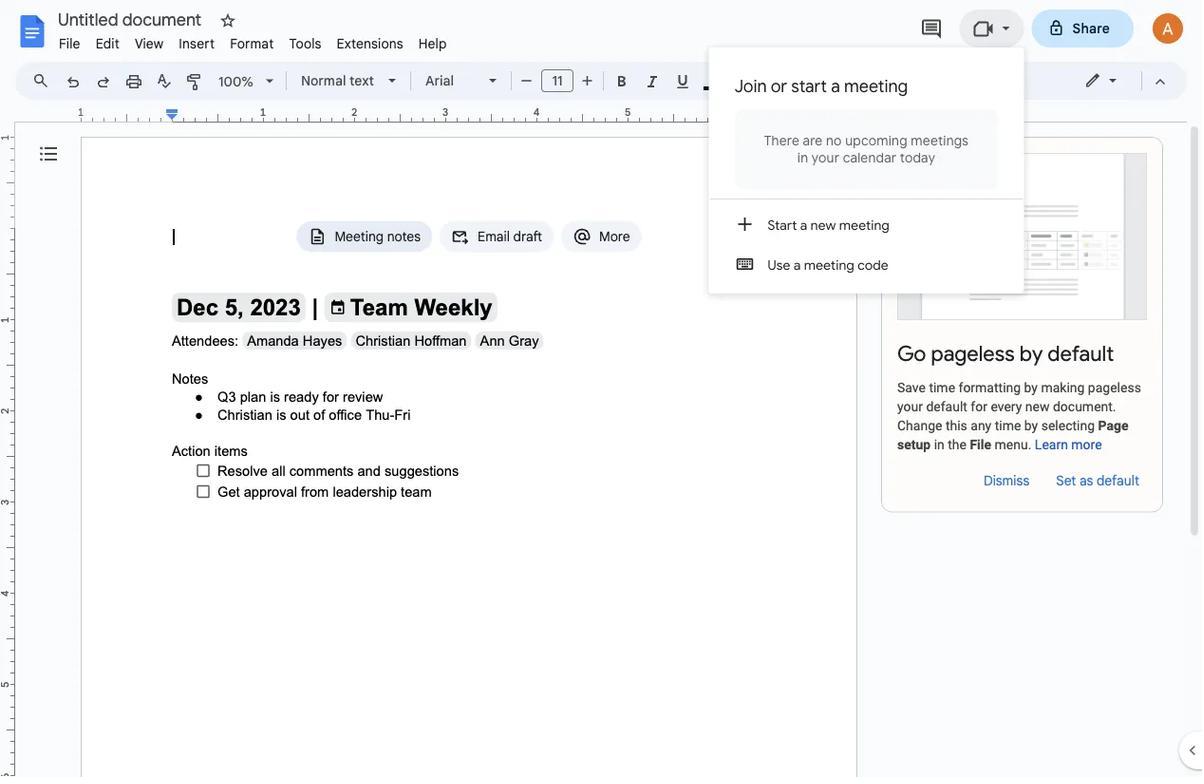 Task type: locate. For each thing, give the bounding box(es) containing it.
document.
[[1053, 399, 1117, 415]]

text color image
[[704, 67, 725, 90]]

2 vertical spatial default
[[1097, 473, 1140, 489]]

top margin image
[[0, 138, 14, 234]]

time right save
[[929, 380, 956, 396]]

default
[[1048, 341, 1115, 367], [927, 399, 968, 415], [1097, 473, 1140, 489]]

normal text
[[301, 72, 374, 89]]

default inside button
[[1097, 473, 1140, 489]]

document with wide table extending beyond text width image
[[898, 153, 1148, 320]]

default up making
[[1048, 341, 1115, 367]]

view
[[135, 35, 164, 52]]

Rename text field
[[51, 8, 213, 30]]

menu bar containing file
[[51, 25, 455, 56]]

format
[[230, 35, 274, 52]]

by up making
[[1020, 341, 1043, 367]]

pageless up document.
[[1088, 380, 1142, 396]]

save
[[898, 380, 926, 396]]

pageless
[[931, 341, 1015, 367], [1088, 380, 1142, 396]]

time
[[929, 380, 956, 396], [995, 418, 1022, 434]]

1 horizontal spatial time
[[995, 418, 1022, 434]]

learn
[[1035, 437, 1069, 453]]

mode and view toolbar
[[1071, 62, 1176, 100]]

menu bar banner
[[0, 0, 1203, 777]]

arial option
[[426, 67, 478, 94]]

set as default button
[[1049, 466, 1148, 496]]

0 horizontal spatial file
[[59, 35, 80, 52]]

default up this at bottom right
[[927, 399, 968, 415]]

1 vertical spatial pageless
[[1088, 380, 1142, 396]]

help
[[419, 35, 447, 52]]

tools
[[289, 35, 322, 52]]

by
[[1020, 341, 1043, 367], [1025, 380, 1038, 396], [1025, 418, 1038, 434]]

default right "as"
[[1097, 473, 1140, 489]]

by down new
[[1025, 418, 1038, 434]]

learn more link
[[1035, 437, 1103, 453]]

normal
[[301, 72, 346, 89]]

insert menu item
[[171, 32, 222, 55]]

file
[[59, 35, 80, 52], [970, 437, 992, 453]]

1 vertical spatial file
[[970, 437, 992, 453]]

0 vertical spatial file
[[59, 35, 80, 52]]

page
[[1099, 418, 1129, 434]]

file menu item
[[51, 32, 88, 55]]

share button
[[1032, 9, 1134, 47]]

pageless up formatting
[[931, 341, 1015, 367]]

time down every on the right of page
[[995, 418, 1022, 434]]

every
[[991, 399, 1022, 415]]

2 vertical spatial by
[[1025, 418, 1038, 434]]

page setup
[[898, 418, 1129, 453]]

1 horizontal spatial file
[[970, 437, 992, 453]]

extensions
[[337, 35, 403, 52]]

tools menu item
[[282, 32, 329, 55]]

insert
[[179, 35, 215, 52]]

help menu item
[[411, 32, 455, 55]]

menu bar
[[51, 25, 455, 56]]

0 vertical spatial by
[[1020, 341, 1043, 367]]

0 vertical spatial default
[[1048, 341, 1115, 367]]

the
[[948, 437, 967, 453]]

0 vertical spatial pageless
[[931, 341, 1015, 367]]

1 vertical spatial default
[[927, 399, 968, 415]]

set
[[1057, 473, 1077, 489]]

by up new
[[1025, 380, 1038, 396]]

file left edit
[[59, 35, 80, 52]]

0 horizontal spatial pageless
[[931, 341, 1015, 367]]

file down any
[[970, 437, 992, 453]]

main toolbar
[[56, 0, 900, 496]]

0 horizontal spatial time
[[929, 380, 956, 396]]

1 horizontal spatial pageless
[[1088, 380, 1142, 396]]

format menu item
[[222, 32, 282, 55]]



Task type: vqa. For each thing, say whether or not it's contained in the screenshot.
PAGE
yes



Task type: describe. For each thing, give the bounding box(es) containing it.
go pageless by default list
[[882, 137, 1164, 512]]

Menus field
[[24, 67, 66, 94]]

new
[[1026, 399, 1050, 415]]

as
[[1080, 473, 1094, 489]]

dismiss button
[[976, 466, 1038, 496]]

Font size field
[[541, 69, 581, 93]]

0 vertical spatial time
[[929, 380, 956, 396]]

dismiss
[[984, 473, 1030, 489]]

1 vertical spatial by
[[1025, 380, 1038, 396]]

file inside the go pageless by default list
[[970, 437, 992, 453]]

left margin image
[[82, 107, 178, 122]]

pageless inside save time formatting by making pageless your default for every new document. change this any time by selecting
[[1088, 380, 1142, 396]]

set as default
[[1057, 473, 1140, 489]]

arial
[[426, 72, 454, 89]]

for
[[971, 399, 988, 415]]

menu.
[[995, 437, 1032, 453]]

Font size text field
[[542, 69, 573, 92]]

formatting
[[959, 380, 1021, 396]]

go
[[898, 341, 927, 367]]

default inside save time formatting by making pageless your default for every new document. change this any time by selecting
[[927, 399, 968, 415]]

this
[[946, 418, 968, 434]]

more
[[1072, 437, 1103, 453]]

file inside menu item
[[59, 35, 80, 52]]

any
[[971, 418, 992, 434]]

Zoom field
[[211, 67, 282, 96]]

setup
[[898, 437, 931, 453]]

Zoom text field
[[214, 68, 259, 95]]

edit menu item
[[88, 32, 127, 55]]

1 vertical spatial time
[[995, 418, 1022, 434]]

save time formatting by making pageless your default for every new document. change this any time by selecting
[[898, 380, 1142, 434]]

extensions menu item
[[329, 32, 411, 55]]

view menu item
[[127, 32, 171, 55]]

1
[[78, 106, 84, 119]]

go pageless by default application
[[0, 0, 1203, 777]]

share
[[1073, 20, 1110, 37]]

making
[[1042, 380, 1085, 396]]

in
[[934, 437, 945, 453]]

Star checkbox
[[215, 8, 241, 34]]

menu bar inside menu bar banner
[[51, 25, 455, 56]]

go pageless by default
[[898, 341, 1115, 367]]

right margin image
[[760, 107, 856, 122]]

selecting
[[1042, 418, 1095, 434]]

styles list. normal text selected. option
[[301, 67, 377, 94]]

change
[[898, 418, 943, 434]]

in the file menu. learn more
[[931, 437, 1103, 453]]

text
[[350, 72, 374, 89]]

your
[[898, 399, 923, 415]]

edit
[[96, 35, 120, 52]]



